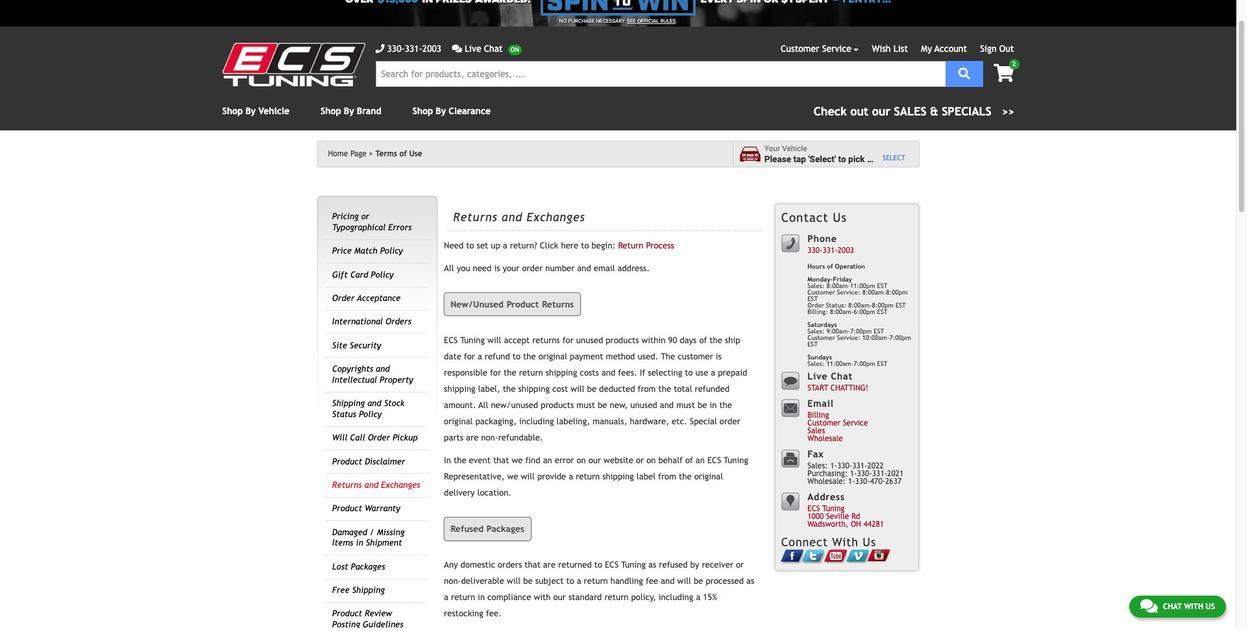 Task type: locate. For each thing, give the bounding box(es) containing it.
policy down errors
[[380, 246, 403, 256]]

1 vertical spatial in
[[356, 538, 363, 548]]

return right provide
[[576, 472, 600, 482]]

3 shop from the left
[[413, 106, 433, 116]]

of inside ecs tuning will accept returns for unused products within 90 days of the ship date for a refund to the original payment method used. the customer is responsible for the return shipping costs and fees. if selecting to use a prepaid shipping label, the shipping cost will be deducted from the total refunded amount. all new/unused products must be new, unused and must be in the original packaging, including labeling, manuals, hardware, etc.  special order parts are non-refundable.
[[700, 336, 707, 346]]

4 sales: from the top
[[808, 462, 828, 471]]

location.
[[478, 488, 512, 498]]

for right returns
[[563, 336, 574, 346]]

2 shop from the left
[[321, 106, 341, 116]]

1 vertical spatial we
[[507, 472, 518, 482]]

original down amount.
[[444, 417, 473, 427]]

and inside shipping and stock status policy
[[368, 399, 382, 409]]

packages
[[487, 525, 525, 534], [351, 562, 385, 572]]

returns and exchanges up warranty
[[332, 480, 420, 490]]

chat
[[484, 43, 503, 54], [831, 371, 853, 382], [1163, 603, 1182, 612]]

as right processed
[[747, 577, 755, 587]]

2 horizontal spatial in
[[710, 401, 717, 411]]

an right behalf
[[696, 456, 705, 466]]

order right 'call'
[[368, 433, 390, 443]]

on right error
[[577, 456, 586, 466]]

service up wholesale link
[[843, 419, 868, 428]]

shipping up new/unused
[[518, 385, 550, 394]]

vehicle inside your vehicle please tap 'select' to pick a vehicle
[[782, 144, 808, 153]]

/
[[370, 528, 374, 537]]

or up label
[[636, 456, 644, 466]]

90
[[668, 336, 677, 346]]

service inside 'dropdown button'
[[822, 43, 852, 54]]

status
[[332, 409, 356, 419]]

our
[[589, 456, 601, 466], [553, 593, 566, 603]]

2 horizontal spatial or
[[736, 561, 744, 570]]

service: left 10:00am-
[[837, 334, 861, 341]]

days
[[680, 336, 697, 346]]

1 horizontal spatial chat
[[831, 371, 853, 382]]

exchanges down disclaimer
[[381, 480, 420, 490]]

copyrights and intellectual property
[[332, 364, 413, 385]]

that inside in the event that we find an error on our website or on behalf of an ecs tuning representative, we will provide a return shipping label from the original delivery location.
[[493, 456, 509, 466]]

non- down packaging,
[[481, 433, 498, 443]]

1 shop from the left
[[222, 106, 243, 116]]

must up labeling,
[[577, 401, 595, 411]]

1 horizontal spatial sales
[[894, 105, 927, 118]]

live for live chat start chatting!
[[808, 371, 828, 382]]

1 vertical spatial us
[[863, 536, 877, 549]]

1 vertical spatial including
[[659, 593, 694, 603]]

returns and exchanges link
[[332, 480, 420, 490]]

that inside any domestic orders that are returned to ecs tuning as refused by receiver or non-deliverable will be subject to a return handling fee and will be processed as a return in compliance with our standard return policy, including a 15% restocking fee.
[[525, 561, 541, 570]]

by for vehicle
[[246, 106, 256, 116]]

0 horizontal spatial order
[[332, 294, 355, 303]]

or
[[361, 212, 369, 222], [636, 456, 644, 466], [736, 561, 744, 570]]

0 vertical spatial 8:00pm
[[886, 289, 908, 296]]

products up method
[[606, 336, 639, 346]]

sales link
[[808, 427, 825, 436]]

shop for shop by clearance
[[413, 106, 433, 116]]

ecs inside address ecs tuning 1000 seville rd wadsworth, oh 44281
[[808, 505, 820, 514]]

need
[[444, 241, 464, 251]]

470-
[[870, 477, 886, 487]]

and right fee
[[661, 577, 675, 587]]

sales down 'billing'
[[808, 427, 825, 436]]

customer
[[678, 352, 713, 362]]

unused up payment
[[576, 336, 603, 346]]

1 by from the left
[[246, 106, 256, 116]]

returns up set
[[453, 210, 498, 224]]

exchanges up need to set up a return?  click here to begin: return process
[[527, 210, 585, 224]]

0 vertical spatial service:
[[837, 289, 861, 296]]

original down special
[[695, 472, 723, 482]]

select
[[883, 154, 906, 161]]

as
[[649, 561, 657, 570], [747, 577, 755, 587]]

0 horizontal spatial an
[[543, 456, 552, 466]]

1 must from the left
[[577, 401, 595, 411]]

2 an from the left
[[696, 456, 705, 466]]

begin:
[[592, 241, 616, 251]]

'select'
[[809, 154, 836, 164]]

email
[[808, 398, 834, 409]]

by
[[246, 106, 256, 116], [344, 106, 354, 116], [436, 106, 446, 116]]

are
[[466, 433, 479, 443], [543, 561, 556, 570]]

from down if
[[638, 385, 656, 394]]

to
[[839, 154, 846, 164], [466, 241, 474, 251], [581, 241, 589, 251], [513, 352, 521, 362], [685, 368, 693, 378], [595, 561, 603, 570], [566, 577, 574, 587]]

to inside your vehicle please tap 'select' to pick a vehicle
[[839, 154, 846, 164]]

new/unused
[[451, 300, 504, 309]]

all you need is your order number and email address.
[[444, 264, 650, 273]]

1 horizontal spatial products
[[606, 336, 639, 346]]

0 horizontal spatial are
[[466, 433, 479, 443]]

1 vertical spatial service:
[[837, 334, 861, 341]]

are right the parts
[[466, 433, 479, 443]]

2 vertical spatial or
[[736, 561, 744, 570]]

and inside any domestic orders that are returned to ecs tuning as refused by receiver or non-deliverable will be subject to a return handling fee and will be processed as a return in compliance with our standard return policy, including a 15% restocking fee.
[[661, 577, 675, 587]]

the down refund
[[504, 368, 517, 378]]

packages for lost packages
[[351, 562, 385, 572]]

us for connect
[[863, 536, 877, 549]]

the down behalf
[[679, 472, 692, 482]]

is left the your
[[494, 264, 500, 273]]

Search text field
[[376, 61, 946, 87]]

0 vertical spatial including
[[519, 417, 554, 427]]

as up fee
[[649, 561, 657, 570]]

purchase
[[569, 18, 595, 24]]

ecs inside any domestic orders that are returned to ecs tuning as refused by receiver or non-deliverable will be subject to a return handling fee and will be processed as a return in compliance with our standard return policy, including a 15% restocking fee.
[[605, 561, 619, 570]]

must
[[577, 401, 595, 411], [677, 401, 695, 411]]

2 on from the left
[[647, 456, 656, 466]]

1 horizontal spatial as
[[747, 577, 755, 587]]

shipping
[[332, 399, 365, 409], [352, 586, 385, 595]]

fee
[[646, 577, 658, 587]]

chat right comments icon
[[484, 43, 503, 54]]

0 vertical spatial us
[[833, 210, 847, 225]]

policy for gift card policy
[[371, 270, 394, 280]]

1 horizontal spatial 2003
[[838, 246, 854, 255]]

0 horizontal spatial as
[[649, 561, 657, 570]]

order right special
[[720, 417, 741, 427]]

0 vertical spatial shipping
[[332, 399, 365, 409]]

.
[[676, 18, 677, 24]]

policy for price match policy
[[380, 246, 403, 256]]

1- right wholesale:
[[848, 477, 855, 487]]

date
[[444, 352, 462, 362]]

330- inside phone 330-331-2003
[[808, 246, 823, 255]]

sales: left 11:00am-
[[808, 360, 825, 367]]

product review posting guidelines
[[332, 609, 404, 628]]

in
[[444, 456, 451, 466]]

in inside ecs tuning will accept returns for unused products within 90 days of the ship date for a refund to the original payment method used. the customer is responsible for the return shipping costs and fees. if selecting to use a prepaid shipping label, the shipping cost will be deducted from the total refunded amount. all new/unused products must be new, unused and must be in the original packaging, including labeling, manuals, hardware, etc.  special order parts are non-refundable.
[[710, 401, 717, 411]]

we left find
[[512, 456, 523, 466]]

ecs tuning 'spin to win' contest logo image
[[541, 0, 696, 16]]

a inside in the event that we find an error on our website or on behalf of an ecs tuning representative, we will provide a return shipping label from the original delivery location.
[[569, 472, 573, 482]]

1 horizontal spatial live
[[808, 371, 828, 382]]

price
[[332, 246, 352, 256]]

comments image
[[452, 44, 462, 53]]

returns up product warranty
[[332, 480, 362, 490]]

a up restocking
[[444, 593, 449, 603]]

sales left &
[[894, 105, 927, 118]]

2 vertical spatial original
[[695, 472, 723, 482]]

and up deducted
[[602, 368, 616, 378]]

to left the pick
[[839, 154, 846, 164]]

live
[[465, 43, 481, 54], [808, 371, 828, 382]]

0 horizontal spatial on
[[577, 456, 586, 466]]

0 vertical spatial chat
[[484, 43, 503, 54]]

status:
[[826, 302, 847, 309]]

home page
[[328, 149, 367, 158]]

product
[[507, 300, 540, 309], [332, 457, 362, 466], [332, 504, 362, 514], [332, 609, 362, 619]]

will
[[332, 433, 348, 443]]

2 vertical spatial policy
[[359, 409, 382, 419]]

2 horizontal spatial shop
[[413, 106, 433, 116]]

clearance
[[449, 106, 491, 116]]

1 horizontal spatial on
[[647, 456, 656, 466]]

ecs up handling at bottom
[[605, 561, 619, 570]]

2 vertical spatial for
[[490, 368, 501, 378]]

be down by
[[694, 577, 703, 587]]

0 vertical spatial non-
[[481, 433, 498, 443]]

1 horizontal spatial non-
[[481, 433, 498, 443]]

policy up will call order pickup
[[359, 409, 382, 419]]

1 horizontal spatial in
[[478, 593, 485, 603]]

tuning
[[460, 336, 485, 346], [724, 456, 749, 466], [823, 505, 845, 514], [621, 561, 646, 570]]

product for product warranty
[[332, 504, 362, 514]]

customer inside customer service 'dropdown button'
[[781, 43, 820, 54]]

non- down any
[[444, 577, 461, 587]]

0 horizontal spatial exchanges
[[381, 480, 420, 490]]

address
[[808, 491, 845, 502]]

2 service: from the top
[[837, 334, 861, 341]]

0 horizontal spatial including
[[519, 417, 554, 427]]

1 vertical spatial live
[[808, 371, 828, 382]]

responsible
[[444, 368, 488, 378]]

0 horizontal spatial chat
[[484, 43, 503, 54]]

in inside damaged / missing items in shipment
[[356, 538, 363, 548]]

will call order pickup link
[[332, 433, 418, 443]]

chat inside live chat link
[[484, 43, 503, 54]]

sales: down fax
[[808, 462, 828, 471]]

or up typographical
[[361, 212, 369, 222]]

tuning inside in the event that we find an error on our website or on behalf of an ecs tuning representative, we will provide a return shipping label from the original delivery location.
[[724, 456, 749, 466]]

2 vertical spatial chat
[[1163, 603, 1182, 612]]

1 horizontal spatial must
[[677, 401, 695, 411]]

including right policy,
[[659, 593, 694, 603]]

shipping inside in the event that we find an error on our website or on behalf of an ecs tuning representative, we will provide a return shipping label from the original delivery location.
[[603, 472, 634, 482]]

1 horizontal spatial or
[[636, 456, 644, 466]]

my account link
[[921, 43, 967, 54]]

shipping up status
[[332, 399, 365, 409]]

site
[[332, 341, 347, 351]]

will right cost
[[571, 385, 585, 394]]

1 vertical spatial sales
[[808, 427, 825, 436]]

here
[[561, 241, 579, 251]]

0 horizontal spatial that
[[493, 456, 509, 466]]

0 vertical spatial returns and exchanges
[[453, 210, 585, 224]]

for down refund
[[490, 368, 501, 378]]

330-331-2003 link down phone on the top right of the page
[[808, 246, 854, 255]]

on up label
[[647, 456, 656, 466]]

0 vertical spatial returns
[[453, 210, 498, 224]]

2 vertical spatial us
[[1206, 603, 1215, 612]]

of left use
[[400, 149, 407, 158]]

1 horizontal spatial 330-331-2003 link
[[808, 246, 854, 255]]

customer
[[781, 43, 820, 54], [808, 289, 835, 296], [808, 334, 835, 341], [808, 419, 841, 428]]

2 horizontal spatial chat
[[1163, 603, 1182, 612]]

2 horizontal spatial returns
[[543, 300, 574, 309]]

account
[[935, 43, 967, 54]]

0 vertical spatial unused
[[576, 336, 603, 346]]

manuals,
[[593, 417, 628, 427]]

tuning inside ecs tuning will accept returns for unused products within 90 days of the ship date for a refund to the original payment method used. the customer is responsible for the return shipping costs and fees. if selecting to use a prepaid shipping label, the shipping cost will be deducted from the total refunded amount. all new/unused products must be new, unused and must be in the original packaging, including labeling, manuals, hardware, etc.  special order parts are non-refundable.
[[460, 336, 485, 346]]

products down cost
[[541, 401, 574, 411]]

7:00pm
[[851, 328, 872, 335], [890, 334, 911, 341], [854, 360, 876, 367]]

hours
[[808, 263, 825, 270]]

0 vertical spatial original
[[539, 352, 568, 362]]

0 horizontal spatial us
[[833, 210, 847, 225]]

domestic
[[461, 561, 495, 570]]

with right comments image
[[1185, 603, 1204, 612]]

hardware,
[[630, 417, 669, 427]]

live inside live chat start chatting!
[[808, 371, 828, 382]]

0 vertical spatial 2003
[[423, 43, 442, 54]]

0 vertical spatial order
[[522, 264, 543, 273]]

1 horizontal spatial an
[[696, 456, 705, 466]]

to right 'here'
[[581, 241, 589, 251]]

2 horizontal spatial by
[[436, 106, 446, 116]]

original inside in the event that we find an error on our website or on behalf of an ecs tuning representative, we will provide a return shipping label from the original delivery location.
[[695, 472, 723, 482]]

phone image
[[376, 44, 385, 53]]

chat inside live chat start chatting!
[[831, 371, 853, 382]]

330-331-2003
[[387, 43, 442, 54]]

product inside product review posting guidelines
[[332, 609, 362, 619]]

our inside in the event that we find an error on our website or on behalf of an ecs tuning representative, we will provide a return shipping label from the original delivery location.
[[589, 456, 601, 466]]

service left wish
[[822, 43, 852, 54]]

1 vertical spatial 2003
[[838, 246, 854, 255]]

1 horizontal spatial exchanges
[[527, 210, 585, 224]]

0 vertical spatial from
[[638, 385, 656, 394]]

0 vertical spatial service
[[822, 43, 852, 54]]

or inside pricing or typographical errors
[[361, 212, 369, 222]]

330-331-2003 link left comments icon
[[376, 42, 442, 56]]

1 horizontal spatial that
[[525, 561, 541, 570]]

be
[[587, 385, 597, 394], [598, 401, 607, 411], [698, 401, 707, 411], [523, 577, 533, 587], [694, 577, 703, 587]]

order inside hours of operation monday-friday sales: 8:00am-11:00pm est customer service: 8:00am-8:00pm est order status: 8:00am-8:00pm est billing: 8:00am-6:00pm est saturdays sales: 9:00am-7:00pm est customer service: 10:00am-7:00pm est sundays sales: 11:00am-7:00pm est
[[808, 302, 824, 309]]

ecs up date
[[444, 336, 458, 346]]

you
[[457, 264, 470, 273]]

property
[[380, 375, 413, 385]]

live up start
[[808, 371, 828, 382]]

amount.
[[444, 401, 476, 411]]

ecs down special
[[708, 456, 722, 466]]

live right comments icon
[[465, 43, 481, 54]]

by left brand
[[344, 106, 354, 116]]

0 horizontal spatial by
[[246, 106, 256, 116]]

address.
[[618, 264, 650, 273]]

sales inside email billing customer service sales wholesale
[[808, 427, 825, 436]]

0 vertical spatial that
[[493, 456, 509, 466]]

wholesale:
[[808, 477, 846, 487]]

1 vertical spatial from
[[658, 472, 677, 482]]

1 horizontal spatial from
[[658, 472, 677, 482]]

returns and exchanges up return?
[[453, 210, 585, 224]]

3 by from the left
[[436, 106, 446, 116]]

missing
[[377, 528, 405, 537]]

live for live chat
[[465, 43, 481, 54]]

refundable.
[[498, 433, 543, 443]]

1 vertical spatial 8:00pm
[[872, 302, 894, 309]]

by down ecs tuning image
[[246, 106, 256, 116]]

tuning inside address ecs tuning 1000 seville rd wadsworth, oh 44281
[[823, 505, 845, 514]]

will
[[488, 336, 502, 346], [571, 385, 585, 394], [521, 472, 535, 482], [507, 577, 521, 587], [678, 577, 691, 587]]

us up phone on the top right of the page
[[833, 210, 847, 225]]

us down 44281
[[863, 536, 877, 549]]

vehicle down ecs tuning image
[[259, 106, 290, 116]]

us for chat
[[1206, 603, 1215, 612]]

of inside in the event that we find an error on our website or on behalf of an ecs tuning representative, we will provide a return shipping label from the original delivery location.
[[686, 456, 693, 466]]

is inside ecs tuning will accept returns for unused products within 90 days of the ship date for a refund to the original payment method used. the customer is responsible for the return shipping costs and fees. if selecting to use a prepaid shipping label, the shipping cost will be deducted from the total refunded amount. all new/unused products must be new, unused and must be in the original packaging, including labeling, manuals, hardware, etc.  special order parts are non-refundable.
[[716, 352, 722, 362]]

return up standard
[[584, 577, 608, 587]]

shipping inside shipping and stock status policy
[[332, 399, 365, 409]]

sundays
[[808, 354, 832, 361]]

specials
[[942, 105, 992, 118]]

0 vertical spatial are
[[466, 433, 479, 443]]

website
[[604, 456, 634, 466]]

order right the your
[[522, 264, 543, 273]]

1 vertical spatial non-
[[444, 577, 461, 587]]

is up prepaid
[[716, 352, 722, 362]]

wholesale
[[808, 435, 843, 444]]

1 horizontal spatial all
[[479, 401, 489, 411]]

original down returns
[[539, 352, 568, 362]]

0 horizontal spatial with
[[534, 593, 551, 603]]

0 vertical spatial for
[[563, 336, 574, 346]]

refused packages
[[451, 525, 525, 534]]

1 vertical spatial original
[[444, 417, 473, 427]]

all left you
[[444, 264, 454, 273]]

us right comments image
[[1206, 603, 1215, 612]]

shop for shop by brand
[[321, 106, 341, 116]]

1 horizontal spatial our
[[589, 456, 601, 466]]

0 vertical spatial live
[[465, 43, 481, 54]]

0 horizontal spatial for
[[464, 352, 475, 362]]

0 horizontal spatial in
[[356, 538, 363, 548]]

1 vertical spatial shipping
[[352, 586, 385, 595]]

1 horizontal spatial returns
[[453, 210, 498, 224]]

that right event
[[493, 456, 509, 466]]

intellectual
[[332, 375, 377, 385]]

9:00am-
[[827, 328, 851, 335]]

monday-
[[808, 276, 833, 283]]

8:00pm
[[886, 289, 908, 296], [872, 302, 894, 309]]

or up processed
[[736, 561, 744, 570]]

330-331-2003 link
[[376, 42, 442, 56], [808, 246, 854, 255]]

to right returned
[[595, 561, 603, 570]]

0 horizontal spatial or
[[361, 212, 369, 222]]

shop by clearance link
[[413, 106, 491, 116]]

for up responsible in the left of the page
[[464, 352, 475, 362]]

compliance
[[488, 593, 531, 603]]

be left the subject
[[523, 577, 533, 587]]

free
[[332, 586, 350, 595]]

and up return?
[[502, 210, 523, 224]]

2 by from the left
[[344, 106, 354, 116]]

ecs tuning image
[[222, 43, 365, 86]]

a left the 15%
[[696, 593, 701, 603]]

from down behalf
[[658, 472, 677, 482]]

0 horizontal spatial sales
[[808, 427, 825, 436]]

ecs
[[444, 336, 458, 346], [708, 456, 722, 466], [808, 505, 820, 514], [605, 561, 619, 570]]

return process link
[[616, 241, 675, 251]]

returns down number
[[543, 300, 574, 309]]

1 horizontal spatial unused
[[631, 401, 658, 411]]

official
[[638, 18, 659, 24]]

shopping cart image
[[994, 64, 1014, 82]]

2 horizontal spatial original
[[695, 472, 723, 482]]

0 horizontal spatial 2003
[[423, 43, 442, 54]]

330-
[[387, 43, 405, 54], [808, 246, 823, 255], [838, 462, 853, 471], [857, 470, 872, 479], [855, 477, 871, 487]]

1 vertical spatial is
[[716, 352, 722, 362]]

1 horizontal spatial vehicle
[[782, 144, 808, 153]]

are up the subject
[[543, 561, 556, 570]]

service inside email billing customer service sales wholesale
[[843, 419, 868, 428]]

1 vertical spatial 330-331-2003 link
[[808, 246, 854, 255]]

within
[[642, 336, 666, 346]]

lost packages link
[[332, 562, 385, 572]]



Task type: describe. For each thing, give the bounding box(es) containing it.
to left set
[[466, 241, 474, 251]]

11:00pm
[[851, 282, 876, 290]]

out
[[1000, 43, 1014, 54]]

0 horizontal spatial returns
[[332, 480, 362, 490]]

330- up wholesale:
[[838, 462, 853, 471]]

use
[[409, 149, 422, 158]]

2 must from the left
[[677, 401, 695, 411]]

sales: inside fax sales: 1-330-331-2022 purchasing: 1-330-331-2021 wholesale: 1-330-470-2637
[[808, 462, 828, 471]]

fees.
[[618, 368, 637, 378]]

the down selecting
[[659, 385, 671, 394]]

sign out
[[981, 43, 1014, 54]]

or inside any domestic orders that are returned to ecs tuning as refused by receiver or non-deliverable will be subject to a return handling fee and will be processed as a return in compliance with our standard return policy, including a 15% restocking fee.
[[736, 561, 744, 570]]

product review posting guidelines link
[[332, 609, 404, 628]]

with inside any domestic orders that are returned to ecs tuning as refused by receiver or non-deliverable will be subject to a return handling fee and will be processed as a return in compliance with our standard return policy, including a 15% restocking fee.
[[534, 593, 551, 603]]

seville
[[826, 512, 849, 522]]

chat for live chat
[[484, 43, 503, 54]]

your
[[503, 264, 520, 273]]

return inside in the event that we find an error on our website or on behalf of an ecs tuning representative, we will provide a return shipping label from the original delivery location.
[[576, 472, 600, 482]]

packages for refused packages
[[487, 525, 525, 534]]

customer service button
[[781, 42, 859, 56]]

shipping and stock status policy link
[[332, 399, 405, 419]]

deliverable
[[461, 577, 504, 587]]

1 horizontal spatial for
[[490, 368, 501, 378]]

will down orders
[[507, 577, 521, 587]]

a down returned
[[577, 577, 581, 587]]

1 horizontal spatial original
[[539, 352, 568, 362]]

set
[[477, 241, 488, 251]]

1- up wholesale:
[[831, 462, 838, 471]]

return down handling at bottom
[[605, 593, 629, 603]]

customer service link
[[808, 419, 868, 428]]

shop by brand link
[[321, 106, 381, 116]]

a right up
[[503, 241, 508, 251]]

are inside any domestic orders that are returned to ecs tuning as refused by receiver or non-deliverable will be subject to a return handling fee and will be processed as a return in compliance with our standard return policy, including a 15% restocking fee.
[[543, 561, 556, 570]]

handling
[[611, 577, 643, 587]]

2022
[[868, 462, 884, 471]]

terms
[[376, 149, 397, 158]]

email billing customer service sales wholesale
[[808, 398, 868, 444]]

operation
[[835, 263, 865, 270]]

and down product disclaimer link
[[365, 480, 379, 490]]

if
[[640, 368, 646, 378]]

behalf
[[659, 456, 683, 466]]

wholesale link
[[808, 435, 843, 444]]

wish list
[[872, 43, 908, 54]]

1 vertical spatial products
[[541, 401, 574, 411]]

8:00am- down 11:00pm
[[849, 302, 872, 309]]

price match policy link
[[332, 246, 403, 256]]

7:00pm right 9:00am-
[[890, 334, 911, 341]]

a right "use"
[[711, 368, 716, 378]]

non- inside any domestic orders that are returned to ecs tuning as refused by receiver or non-deliverable will be subject to a return handling fee and will be processed as a return in compliance with our standard return policy, including a 15% restocking fee.
[[444, 577, 461, 587]]

international
[[332, 317, 383, 327]]

fax sales: 1-330-331-2022 purchasing: 1-330-331-2021 wholesale: 1-330-470-2637
[[808, 449, 904, 487]]

order inside ecs tuning will accept returns for unused products within 90 days of the ship date for a refund to the original payment method used. the customer is responsible for the return shipping costs and fees. if selecting to use a prepaid shipping label, the shipping cost will be deducted from the total refunded amount. all new/unused products must be new, unused and must be in the original packaging, including labeling, manuals, hardware, etc.  special order parts are non-refundable.
[[720, 417, 741, 427]]

refunded
[[695, 385, 730, 394]]

new/unused product returns
[[451, 300, 574, 309]]

the down accept
[[523, 352, 536, 362]]

shipping up cost
[[546, 368, 577, 378]]

tuning inside any domestic orders that are returned to ecs tuning as refused by receiver or non-deliverable will be subject to a return handling fee and will be processed as a return in compliance with our standard return policy, including a 15% restocking fee.
[[621, 561, 646, 570]]

1 horizontal spatial order
[[368, 433, 390, 443]]

1 on from the left
[[577, 456, 586, 466]]

items
[[332, 538, 353, 548]]

the left 'ship'
[[710, 336, 723, 346]]

please
[[765, 154, 791, 164]]

3 sales: from the top
[[808, 360, 825, 367]]

errors
[[388, 223, 412, 232]]

label
[[637, 472, 656, 482]]

product up accept
[[507, 300, 540, 309]]

pricing
[[332, 212, 359, 222]]

shop by vehicle
[[222, 106, 290, 116]]

to down accept
[[513, 352, 521, 362]]

ecs inside in the event that we find an error on our website or on behalf of an ecs tuning representative, we will provide a return shipping label from the original delivery location.
[[708, 456, 722, 466]]

shop for shop by vehicle
[[222, 106, 243, 116]]

return inside ecs tuning will accept returns for unused products within 90 days of the ship date for a refund to the original payment method used. the customer is responsible for the return shipping costs and fees. if selecting to use a prepaid shipping label, the shipping cost will be deducted from the total refunded amount. all new/unused products must be new, unused and must be in the original packaging, including labeling, manuals, hardware, etc.  special order parts are non-refundable.
[[519, 368, 543, 378]]

by for brand
[[344, 106, 354, 116]]

0 horizontal spatial vehicle
[[259, 106, 290, 116]]

2003 inside phone 330-331-2003
[[838, 246, 854, 255]]

match
[[354, 246, 378, 256]]

chat for live chat start chatting!
[[831, 371, 853, 382]]

pick
[[849, 154, 865, 164]]

product for product disclaimer
[[332, 457, 362, 466]]

a left refund
[[478, 352, 482, 362]]

lost packages
[[332, 562, 385, 572]]

international orders
[[332, 317, 411, 327]]

the up new/unused
[[503, 385, 516, 394]]

to down returned
[[566, 577, 574, 587]]

policy inside shipping and stock status policy
[[359, 409, 382, 419]]

be up special
[[698, 401, 707, 411]]

0 vertical spatial we
[[512, 456, 523, 466]]

connect
[[781, 536, 828, 549]]

in inside any domestic orders that are returned to ecs tuning as refused by receiver or non-deliverable will be subject to a return handling fee and will be processed as a return in compliance with our standard return policy, including a 15% restocking fee.
[[478, 593, 485, 603]]

wadsworth,
[[808, 520, 849, 529]]

and left email
[[577, 264, 591, 273]]

2 horizontal spatial for
[[563, 336, 574, 346]]

2 sales: from the top
[[808, 328, 825, 335]]

selecting
[[648, 368, 683, 378]]

rd
[[852, 512, 861, 522]]

will down by
[[678, 577, 691, 587]]

special
[[690, 417, 717, 427]]

0 horizontal spatial unused
[[576, 336, 603, 346]]

0 vertical spatial products
[[606, 336, 639, 346]]

331- inside phone 330-331-2003
[[823, 246, 838, 255]]

8:00am- up 6:00pm
[[863, 289, 886, 296]]

chat inside chat with us link
[[1163, 603, 1182, 612]]

disclaimer
[[365, 457, 405, 466]]

order acceptance link
[[332, 294, 401, 303]]

provide
[[538, 472, 566, 482]]

and up the etc.
[[660, 401, 674, 411]]

refused
[[451, 525, 484, 534]]

will up refund
[[488, 336, 502, 346]]

be down costs
[[587, 385, 597, 394]]

brand
[[357, 106, 381, 116]]

list
[[894, 43, 908, 54]]

product disclaimer link
[[332, 457, 405, 466]]

from inside ecs tuning will accept returns for unused products within 90 days of the ship date for a refund to the original payment method used. the customer is responsible for the return shipping costs and fees. if selecting to use a prepaid shipping label, the shipping cost will be deducted from the total refunded amount. all new/unused products must be new, unused and must be in the original packaging, including labeling, manuals, hardware, etc.  special order parts are non-refundable.
[[638, 385, 656, 394]]

the
[[661, 352, 675, 362]]

a inside your vehicle please tap 'select' to pick a vehicle
[[867, 154, 872, 164]]

returned
[[558, 561, 592, 570]]

330- right phone icon
[[387, 43, 405, 54]]

chat with us link
[[1130, 596, 1226, 618]]

8:00am- up 9:00am-
[[830, 308, 854, 316]]

billing:
[[808, 308, 828, 316]]

comments image
[[1141, 599, 1158, 614]]

with inside chat with us link
[[1185, 603, 1204, 612]]

cost
[[553, 385, 568, 394]]

return?
[[510, 241, 537, 251]]

site security link
[[332, 341, 381, 351]]

customer inside email billing customer service sales wholesale
[[808, 419, 841, 428]]

1 sales: from the top
[[808, 282, 825, 290]]

0 horizontal spatial returns and exchanges
[[332, 480, 420, 490]]

all inside ecs tuning will accept returns for unused products within 90 days of the ship date for a refund to the original payment method used. the customer is responsible for the return shipping costs and fees. if selecting to use a prepaid shipping label, the shipping cost will be deducted from the total refunded amount. all new/unused products must be new, unused and must be in the original packaging, including labeling, manuals, hardware, etc.  special order parts are non-refundable.
[[479, 401, 489, 411]]

posting
[[332, 620, 360, 628]]

be left new,
[[598, 401, 607, 411]]

or inside in the event that we find an error on our website or on behalf of an ecs tuning representative, we will provide a return shipping label from the original delivery location.
[[636, 456, 644, 466]]

0 vertical spatial exchanges
[[527, 210, 585, 224]]

restocking
[[444, 609, 484, 619]]

and inside 'copyrights and intellectual property'
[[376, 364, 390, 374]]

by for clearance
[[436, 106, 446, 116]]

non- inside ecs tuning will accept returns for unused products within 90 days of the ship date for a refund to the original payment method used. the customer is responsible for the return shipping costs and fees. if selecting to use a prepaid shipping label, the shipping cost will be deducted from the total refunded amount. all new/unused products must be new, unused and must be in the original packaging, including labeling, manuals, hardware, etc.  special order parts are non-refundable.
[[481, 433, 498, 443]]

330- down 2022
[[855, 477, 871, 487]]

to left "use"
[[685, 368, 693, 378]]

with
[[832, 536, 859, 549]]

in the event that we find an error on our website or on behalf of an ecs tuning representative, we will provide a return shipping label from the original delivery location.
[[444, 456, 749, 498]]

1 vertical spatial exchanges
[[381, 480, 420, 490]]

1 vertical spatial returns
[[543, 300, 574, 309]]

1 an from the left
[[543, 456, 552, 466]]

that for orders
[[525, 561, 541, 570]]

that for event
[[493, 456, 509, 466]]

1 service: from the top
[[837, 289, 861, 296]]

1 vertical spatial unused
[[631, 401, 658, 411]]

new,
[[610, 401, 628, 411]]

7:00pm down 10:00am-
[[854, 360, 876, 367]]

friday
[[833, 276, 852, 283]]

from inside in the event that we find an error on our website or on behalf of an ecs tuning representative, we will provide a return shipping label from the original delivery location.
[[658, 472, 677, 482]]

including inside ecs tuning will accept returns for unused products within 90 days of the ship date for a refund to the original payment method used. the customer is responsible for the return shipping costs and fees. if selecting to use a prepaid shipping label, the shipping cost will be deducted from the total refunded amount. all new/unused products must be new, unused and must be in the original packaging, including labeling, manuals, hardware, etc.  special order parts are non-refundable.
[[519, 417, 554, 427]]

including inside any domestic orders that are returned to ecs tuning as refused by receiver or non-deliverable will be subject to a return handling fee and will be processed as a return in compliance with our standard return policy, including a 15% restocking fee.
[[659, 593, 694, 603]]

ecs inside ecs tuning will accept returns for unused products within 90 days of the ship date for a refund to the original payment method used. the customer is responsible for the return shipping costs and fees. if selecting to use a prepaid shipping label, the shipping cost will be deducted from the total refunded amount. all new/unused products must be new, unused and must be in the original packaging, including labeling, manuals, hardware, etc.  special order parts are non-refundable.
[[444, 336, 458, 346]]

saturdays
[[808, 321, 837, 328]]

0 horizontal spatial order
[[522, 264, 543, 273]]

0 vertical spatial all
[[444, 264, 454, 273]]

the down refunded
[[720, 401, 732, 411]]

policy,
[[631, 593, 656, 603]]

etc.
[[672, 417, 687, 427]]

return up restocking
[[451, 593, 475, 603]]

event
[[469, 456, 491, 466]]

gift
[[332, 270, 348, 280]]

shop by vehicle link
[[222, 106, 290, 116]]

chatting!
[[831, 384, 869, 393]]

search image
[[959, 67, 971, 79]]

7:00pm down 6:00pm
[[851, 328, 872, 335]]

the right in
[[454, 456, 467, 466]]

330- left 2637
[[857, 470, 872, 479]]

product warranty
[[332, 504, 400, 514]]

8:00am- up the status:
[[827, 282, 851, 290]]

no purchase necessary. see official rules .
[[560, 18, 677, 24]]

15%
[[703, 593, 717, 603]]

are inside ecs tuning will accept returns for unused products within 90 days of the ship date for a refund to the original payment method used. the customer is responsible for the return shipping costs and fees. if selecting to use a prepaid shipping label, the shipping cost will be deducted from the total refunded amount. all new/unused products must be new, unused and must be in the original packaging, including labeling, manuals, hardware, etc.  special order parts are non-refundable.
[[466, 433, 479, 443]]

processed
[[706, 577, 744, 587]]

shipping up amount.
[[444, 385, 476, 394]]

0 vertical spatial 330-331-2003 link
[[376, 42, 442, 56]]

accept
[[504, 336, 530, 346]]

delivery
[[444, 488, 475, 498]]

product warranty link
[[332, 504, 400, 514]]

product for product review posting guidelines
[[332, 609, 362, 619]]

shipment
[[366, 538, 402, 548]]

0 horizontal spatial original
[[444, 417, 473, 427]]

live chat link
[[452, 42, 522, 56]]

our inside any domestic orders that are returned to ecs tuning as refused by receiver or non-deliverable will be subject to a return handling fee and will be processed as a return in compliance with our standard return policy, including a 15% restocking fee.
[[553, 593, 566, 603]]

total
[[674, 385, 692, 394]]

phone 330-331-2003
[[808, 233, 854, 255]]

0 vertical spatial is
[[494, 264, 500, 273]]

will inside in the event that we find an error on our website or on behalf of an ecs tuning representative, we will provide a return shipping label from the original delivery location.
[[521, 472, 535, 482]]

sales inside sales & specials link
[[894, 105, 927, 118]]

of inside hours of operation monday-friday sales: 8:00am-11:00pm est customer service: 8:00am-8:00pm est order status: 8:00am-8:00pm est billing: 8:00am-6:00pm est saturdays sales: 9:00am-7:00pm est customer service: 10:00am-7:00pm est sundays sales: 11:00am-7:00pm est
[[827, 263, 833, 270]]

1 vertical spatial as
[[747, 577, 755, 587]]

fee.
[[486, 609, 502, 619]]

stock
[[384, 399, 405, 409]]

damaged / missing items in shipment link
[[332, 528, 405, 548]]

call
[[350, 433, 365, 443]]

0 vertical spatial as
[[649, 561, 657, 570]]

1- left 2022
[[850, 470, 857, 479]]

any
[[444, 561, 458, 570]]

my
[[921, 43, 932, 54]]



